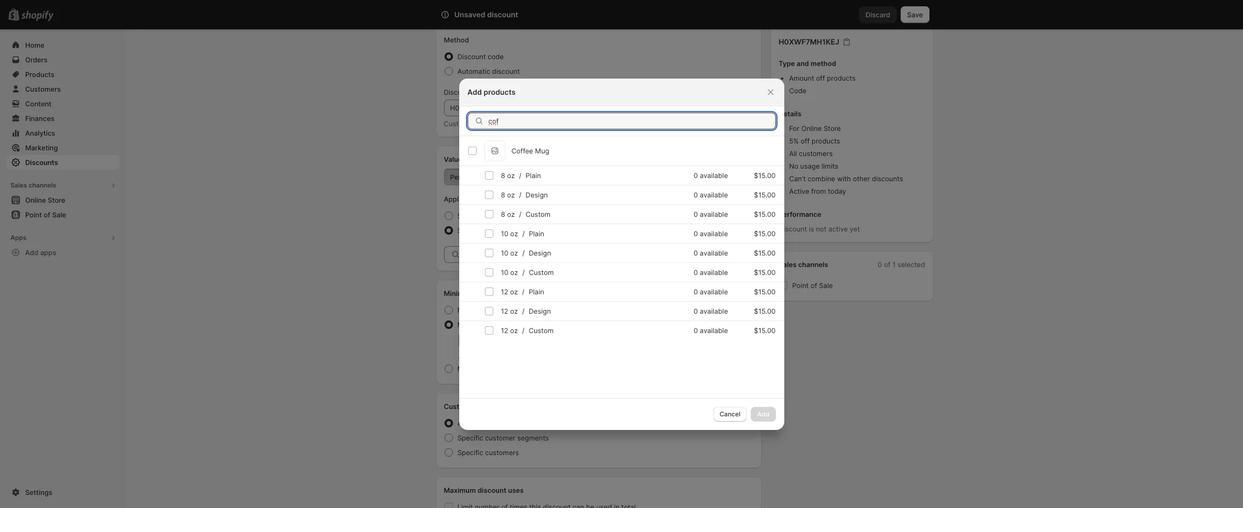 Task type: vqa. For each thing, say whether or not it's contained in the screenshot.


Task type: describe. For each thing, give the bounding box(es) containing it.
settings link
[[6, 486, 120, 500]]

all customers
[[457, 419, 501, 428]]

amount for amount off products code
[[789, 74, 814, 82]]

0 of 1 selected
[[878, 261, 925, 269]]

limits
[[822, 162, 839, 170]]

7 0 available from the top
[[694, 288, 728, 296]]

applies to
[[444, 195, 477, 203]]

fixed amount button
[[493, 169, 550, 186]]

items
[[525, 365, 543, 373]]

3 0 available from the top
[[694, 210, 728, 218]]

other
[[853, 175, 870, 183]]

add apps button
[[6, 245, 120, 260]]

9 available from the top
[[700, 326, 728, 335]]

sale
[[819, 282, 833, 290]]

code
[[789, 87, 806, 95]]

uses
[[508, 487, 524, 495]]

applies for applies to
[[444, 195, 468, 203]]

at
[[549, 120, 555, 128]]

for online store 5% off products all customers no usage limits can't combine with other discounts active from today
[[789, 124, 903, 196]]

eligibility
[[478, 403, 508, 411]]

this
[[517, 120, 529, 128]]

12 for custom
[[501, 326, 508, 335]]

save button
[[901, 6, 929, 23]]

only
[[484, 352, 498, 361]]

add products
[[467, 87, 516, 96]]

products inside the amount off products code
[[827, 74, 856, 82]]

specific products
[[457, 227, 514, 235]]

customers
[[444, 120, 479, 128]]

minimum purchase requirements
[[444, 289, 552, 298]]

method
[[444, 36, 469, 44]]

plain for 12 oz
[[529, 288, 544, 296]]

mug
[[535, 147, 549, 155]]

1 available from the top
[[700, 171, 728, 180]]

cancel button
[[713, 407, 747, 422]]

quantity
[[489, 365, 515, 373]]

minimum for minimum quantity of items
[[457, 365, 487, 373]]

unsaved
[[454, 10, 485, 19]]

customers must enter this code at checkout.
[[444, 120, 589, 128]]

coffee
[[512, 147, 533, 155]]

3 $15.00 from the top
[[754, 210, 776, 218]]

specific for specific customer segments
[[457, 434, 483, 443]]

add for add products
[[467, 87, 482, 96]]

percentage button
[[444, 169, 494, 186]]

amount for amount off products
[[444, 17, 470, 25]]

0 horizontal spatial of
[[517, 365, 523, 373]]

1 0 available from the top
[[694, 171, 728, 180]]

applies only to selected products.
[[459, 352, 568, 361]]

12 for design
[[501, 307, 508, 315]]

1 vertical spatial amount
[[520, 321, 544, 329]]

8 oz for custom
[[501, 210, 515, 218]]

off for amount off products
[[472, 17, 481, 25]]

maximum
[[444, 487, 476, 495]]

all inside for online store 5% off products all customers no usage limits can't combine with other discounts active from today
[[789, 149, 797, 158]]

oz up minimum purchase amount ($)
[[510, 307, 518, 315]]

($)
[[546, 321, 556, 329]]

1 horizontal spatial channels
[[798, 261, 828, 269]]

add for add apps
[[25, 249, 38, 257]]

6 0 available from the top
[[694, 268, 728, 277]]

discard button
[[859, 6, 897, 23]]

0 horizontal spatial no
[[457, 306, 467, 315]]

0 vertical spatial discount
[[457, 52, 486, 61]]

selected for 1
[[898, 261, 925, 269]]

usage
[[800, 162, 820, 170]]

automatic discount
[[457, 67, 520, 76]]

custom for 10 oz
[[529, 268, 554, 277]]

minimum purchase amount ($)
[[457, 321, 556, 329]]

3 available from the top
[[700, 210, 728, 218]]

1
[[893, 261, 896, 269]]

point of sale
[[792, 282, 833, 290]]

minimum
[[469, 306, 498, 315]]

custom for 12 oz
[[529, 326, 554, 335]]

specific for specific products
[[457, 227, 483, 235]]

type
[[779, 59, 795, 68]]

performance
[[779, 210, 821, 219]]

sales inside button
[[10, 181, 27, 189]]

customer
[[485, 434, 515, 443]]

must
[[481, 120, 497, 128]]

minimum for minimum purchase amount ($)
[[457, 321, 487, 329]]

7 available from the top
[[700, 288, 728, 296]]

online
[[801, 124, 822, 133]]

oz down specific products
[[510, 249, 518, 257]]

discounts
[[25, 158, 58, 167]]

home
[[25, 41, 44, 49]]

specific customer segments
[[457, 434, 549, 443]]

products.
[[537, 352, 568, 361]]

yet
[[850, 225, 860, 233]]

10 for plain
[[501, 229, 508, 238]]

products inside dialog
[[484, 87, 516, 96]]

10 oz for design
[[501, 249, 518, 257]]

from
[[811, 187, 826, 196]]

no inside for online store 5% off products all customers no usage limits can't combine with other discounts active from today
[[789, 162, 798, 170]]

1 vertical spatial discount
[[444, 88, 472, 96]]

2 vertical spatial discount
[[779, 225, 807, 233]]

8 oz for design
[[501, 191, 515, 199]]

settings
[[25, 489, 52, 497]]

point
[[792, 282, 809, 290]]

collections
[[485, 212, 520, 220]]

cancel
[[720, 410, 740, 418]]

5 $15.00 from the top
[[754, 249, 776, 257]]

0 vertical spatial to
[[470, 195, 477, 203]]

6 $15.00 from the top
[[754, 268, 776, 277]]

discard
[[866, 10, 890, 19]]

fixed amount
[[500, 173, 544, 181]]

selected for to
[[508, 352, 536, 361]]

2 available from the top
[[700, 191, 728, 199]]

h0xwf7mh1kej
[[779, 37, 839, 46]]

5%
[[789, 137, 799, 145]]

today
[[828, 187, 846, 196]]

save
[[907, 10, 923, 19]]

12 oz for custom
[[501, 326, 518, 335]]

7 $15.00 from the top
[[754, 288, 776, 296]]

customer
[[444, 403, 476, 411]]

specific customers
[[457, 449, 519, 457]]

1 vertical spatial to
[[500, 352, 506, 361]]

channels inside button
[[29, 181, 56, 189]]

can't
[[789, 175, 806, 183]]

with
[[837, 175, 851, 183]]

for
[[789, 124, 800, 133]]

specific for specific customers
[[457, 449, 483, 457]]

1 $15.00 from the top
[[754, 171, 776, 180]]

home link
[[6, 38, 120, 52]]

combine
[[808, 175, 835, 183]]

requirements for no minimum requirements
[[499, 306, 542, 315]]

oz up specific products
[[507, 210, 515, 218]]



Task type: locate. For each thing, give the bounding box(es) containing it.
2 vertical spatial customers
[[485, 449, 519, 457]]

active
[[829, 225, 848, 233]]

search button
[[470, 6, 774, 23]]

8 up specific products
[[501, 210, 505, 218]]

off inside the amount off products code
[[816, 74, 825, 82]]

design for 10 oz
[[529, 249, 551, 257]]

discounts link
[[6, 155, 120, 170]]

fixed
[[500, 173, 517, 181]]

8 available from the top
[[700, 307, 728, 315]]

8 for plain
[[501, 171, 505, 180]]

2 vertical spatial 10
[[501, 268, 508, 277]]

1 horizontal spatial no
[[789, 162, 798, 170]]

browse button
[[717, 246, 754, 263]]

customers up usage
[[799, 149, 833, 158]]

0 vertical spatial sales channels
[[10, 181, 56, 189]]

5 0 available from the top
[[694, 249, 728, 257]]

not
[[816, 225, 827, 233]]

0 vertical spatial custom
[[526, 210, 551, 218]]

1 vertical spatial selected
[[508, 352, 536, 361]]

type and method
[[779, 59, 836, 68]]

1 vertical spatial applies
[[459, 352, 482, 361]]

customer eligibility
[[444, 403, 508, 411]]

2 vertical spatial 12
[[501, 326, 508, 335]]

8 oz up specific products
[[501, 210, 515, 218]]

all down 5%
[[789, 149, 797, 158]]

add inside dialog
[[467, 87, 482, 96]]

requirements
[[508, 289, 552, 298], [499, 306, 542, 315]]

segments
[[517, 434, 549, 443]]

1 vertical spatial requirements
[[499, 306, 542, 315]]

code up automatic discount at the left of page
[[488, 52, 504, 61]]

discount up add products
[[492, 67, 520, 76]]

off left search
[[472, 17, 481, 25]]

1 vertical spatial discount
[[492, 67, 520, 76]]

$15.00
[[754, 171, 776, 180], [754, 191, 776, 199], [754, 210, 776, 218], [754, 229, 776, 238], [754, 249, 776, 257], [754, 268, 776, 277], [754, 288, 776, 296], [754, 307, 776, 315], [754, 326, 776, 335]]

2 vertical spatial custom
[[529, 326, 554, 335]]

0 vertical spatial plain
[[526, 171, 541, 180]]

12 up minimum purchase amount ($)
[[501, 307, 508, 315]]

active
[[789, 187, 809, 196]]

2 12 oz from the top
[[501, 307, 518, 315]]

amount off products code
[[789, 74, 856, 95]]

10 oz down specific products
[[501, 249, 518, 257]]

checkout.
[[557, 120, 589, 128]]

0 horizontal spatial selected
[[508, 352, 536, 361]]

0 vertical spatial all
[[789, 149, 797, 158]]

8 for design
[[501, 191, 505, 199]]

9 $15.00 from the top
[[754, 326, 776, 335]]

1 vertical spatial off
[[816, 74, 825, 82]]

browse
[[723, 251, 747, 259]]

1 vertical spatial sales
[[779, 261, 797, 269]]

off right 5%
[[801, 137, 810, 145]]

requirements for minimum purchase requirements
[[508, 289, 552, 298]]

discount code down automatic
[[444, 88, 490, 96]]

discount for maximum
[[478, 487, 506, 495]]

0 vertical spatial 12 oz
[[501, 288, 518, 296]]

0 vertical spatial off
[[472, 17, 481, 25]]

0 vertical spatial amount
[[519, 173, 544, 181]]

discount down automatic
[[444, 88, 472, 96]]

custom up minimum purchase requirements on the bottom left of page
[[529, 268, 554, 277]]

1 horizontal spatial to
[[500, 352, 506, 361]]

of for sale
[[811, 282, 817, 290]]

0 vertical spatial 8 oz
[[501, 171, 515, 180]]

8 oz down coffee
[[501, 171, 515, 180]]

10 oz up minimum purchase requirements on the bottom left of page
[[501, 268, 518, 277]]

0 vertical spatial requirements
[[508, 289, 552, 298]]

8 oz for plain
[[501, 171, 515, 180]]

off inside for online store 5% off products all customers no usage limits can't combine with other discounts active from today
[[801, 137, 810, 145]]

0 vertical spatial 12
[[501, 288, 508, 296]]

2 8 oz from the top
[[501, 191, 515, 199]]

channels down "discounts"
[[29, 181, 56, 189]]

1 horizontal spatial sales
[[779, 261, 797, 269]]

customers down customer eligibility
[[467, 419, 501, 428]]

1 vertical spatial 12 oz
[[501, 307, 518, 315]]

4 available from the top
[[700, 229, 728, 238]]

1 12 from the top
[[501, 288, 508, 296]]

3 8 oz from the top
[[501, 210, 515, 218]]

2 vertical spatial of
[[517, 365, 523, 373]]

discount for automatic
[[492, 67, 520, 76]]

10 down specific products
[[501, 249, 508, 257]]

of left items at the left bottom of the page
[[517, 365, 523, 373]]

10 for design
[[501, 249, 508, 257]]

amount inside the amount off products code
[[789, 74, 814, 82]]

8 0 available from the top
[[694, 307, 728, 315]]

sales up the point
[[779, 261, 797, 269]]

code left at at the left top
[[531, 120, 547, 128]]

amount left ($)
[[520, 321, 544, 329]]

sales channels up the point
[[779, 261, 828, 269]]

oz
[[507, 171, 515, 180], [507, 191, 515, 199], [507, 210, 515, 218], [510, 229, 518, 238], [510, 249, 518, 257], [510, 268, 518, 277], [510, 288, 518, 296], [510, 307, 518, 315], [510, 326, 518, 335]]

plain
[[526, 171, 541, 180], [529, 229, 544, 238], [529, 288, 544, 296]]

coffee mug
[[512, 147, 549, 155]]

0 horizontal spatial to
[[470, 195, 477, 203]]

custom up products.
[[529, 326, 554, 335]]

oz up minimum purchase requirements on the bottom left of page
[[510, 268, 518, 277]]

customers inside for online store 5% off products all customers no usage limits can't combine with other discounts active from today
[[799, 149, 833, 158]]

plain for 10 oz
[[529, 229, 544, 238]]

2 vertical spatial minimum
[[457, 365, 487, 373]]

1 horizontal spatial of
[[811, 282, 817, 290]]

purchase
[[476, 289, 507, 298], [489, 321, 518, 329]]

12 oz down no minimum requirements on the left bottom of page
[[501, 326, 518, 335]]

5 available from the top
[[700, 249, 728, 257]]

1 horizontal spatial amount
[[789, 74, 814, 82]]

4 specific from the top
[[457, 449, 483, 457]]

1 vertical spatial sales channels
[[779, 261, 828, 269]]

2 12 from the top
[[501, 307, 508, 315]]

maximum discount uses
[[444, 487, 524, 495]]

automatic
[[457, 67, 490, 76]]

0 vertical spatial channels
[[29, 181, 56, 189]]

1 vertical spatial code
[[474, 88, 490, 96]]

code down automatic discount at the left of page
[[474, 88, 490, 96]]

2 vertical spatial code
[[531, 120, 547, 128]]

of left sale
[[811, 282, 817, 290]]

custom for 8 oz
[[526, 210, 551, 218]]

specific for specific collections
[[457, 212, 483, 220]]

no left minimum
[[457, 306, 467, 315]]

2 vertical spatial plain
[[529, 288, 544, 296]]

0 vertical spatial add
[[467, 87, 482, 96]]

oz down collections
[[510, 229, 518, 238]]

10 oz for plain
[[501, 229, 518, 238]]

2 10 oz from the top
[[501, 249, 518, 257]]

0 vertical spatial discount
[[487, 10, 518, 19]]

0 vertical spatial design
[[526, 191, 548, 199]]

12 oz for plain
[[501, 288, 518, 296]]

selected up items at the left bottom of the page
[[508, 352, 536, 361]]

0 vertical spatial of
[[884, 261, 891, 269]]

plain down coffee mug
[[526, 171, 541, 180]]

enter
[[499, 120, 516, 128]]

minimum down only
[[457, 365, 487, 373]]

design for 8 oz
[[526, 191, 548, 199]]

details
[[779, 110, 802, 118]]

off
[[472, 17, 481, 25], [816, 74, 825, 82], [801, 137, 810, 145]]

1 vertical spatial purchase
[[489, 321, 518, 329]]

no
[[789, 162, 798, 170], [457, 306, 467, 315]]

10 for custom
[[501, 268, 508, 277]]

no up can't at the top of page
[[789, 162, 798, 170]]

3 10 oz from the top
[[501, 268, 518, 277]]

minimum up minimum
[[444, 289, 474, 298]]

10 oz for custom
[[501, 268, 518, 277]]

requirements up minimum purchase amount ($)
[[499, 306, 542, 315]]

12 for plain
[[501, 288, 508, 296]]

1 vertical spatial 8 oz
[[501, 191, 515, 199]]

2 vertical spatial 10 oz
[[501, 268, 518, 277]]

1 vertical spatial custom
[[529, 268, 554, 277]]

1 vertical spatial customers
[[467, 419, 501, 428]]

products inside for online store 5% off products all customers no usage limits can't combine with other discounts active from today
[[812, 137, 840, 145]]

0 vertical spatial applies
[[444, 195, 468, 203]]

unsaved discount
[[454, 10, 518, 19]]

1 specific from the top
[[457, 212, 483, 220]]

10 down collections
[[501, 229, 508, 238]]

of for 1
[[884, 261, 891, 269]]

applies
[[444, 195, 468, 203], [459, 352, 482, 361]]

4 $15.00 from the top
[[754, 229, 776, 238]]

minimum down minimum
[[457, 321, 487, 329]]

amount
[[519, 173, 544, 181], [520, 321, 544, 329]]

sales channels
[[10, 181, 56, 189], [779, 261, 828, 269]]

10 up minimum purchase requirements on the bottom left of page
[[501, 268, 508, 277]]

generate
[[717, 104, 747, 112]]

plain for 8 oz
[[526, 171, 541, 180]]

customers for specific customers
[[485, 449, 519, 457]]

1 8 from the top
[[501, 171, 505, 180]]

discount up automatic
[[457, 52, 486, 61]]

1 vertical spatial 10 oz
[[501, 249, 518, 257]]

3 8 from the top
[[501, 210, 505, 218]]

to right only
[[500, 352, 506, 361]]

apps
[[40, 249, 56, 257]]

1 horizontal spatial selected
[[898, 261, 925, 269]]

available
[[700, 171, 728, 180], [700, 191, 728, 199], [700, 210, 728, 218], [700, 229, 728, 238], [700, 249, 728, 257], [700, 268, 728, 277], [700, 288, 728, 296], [700, 307, 728, 315], [700, 326, 728, 335]]

value
[[444, 155, 462, 164]]

12 oz up no minimum requirements on the left bottom of page
[[501, 288, 518, 296]]

oz down no minimum requirements on the left bottom of page
[[510, 326, 518, 335]]

applies left only
[[459, 352, 482, 361]]

purchase for requirements
[[476, 289, 507, 298]]

customers
[[799, 149, 833, 158], [467, 419, 501, 428], [485, 449, 519, 457]]

1 vertical spatial of
[[811, 282, 817, 290]]

minimum for minimum purchase requirements
[[444, 289, 474, 298]]

off for amount off products code
[[816, 74, 825, 82]]

percentage
[[450, 173, 488, 181]]

12 oz for design
[[501, 307, 518, 315]]

2 vertical spatial discount
[[478, 487, 506, 495]]

1 vertical spatial amount
[[789, 74, 814, 82]]

1 horizontal spatial add
[[467, 87, 482, 96]]

2 8 from the top
[[501, 191, 505, 199]]

add products dialog
[[0, 78, 1243, 430]]

0 vertical spatial purchase
[[476, 289, 507, 298]]

0 vertical spatial customers
[[799, 149, 833, 158]]

discounts
[[872, 175, 903, 183]]

0 vertical spatial code
[[488, 52, 504, 61]]

off down method at right
[[816, 74, 825, 82]]

oz up no minimum requirements on the left bottom of page
[[510, 288, 518, 296]]

no minimum requirements
[[457, 306, 542, 315]]

0 horizontal spatial amount
[[444, 17, 470, 25]]

discount right "unsaved"
[[487, 10, 518, 19]]

sales channels button
[[6, 178, 120, 193]]

2 0 available from the top
[[694, 191, 728, 199]]

2 vertical spatial 8 oz
[[501, 210, 515, 218]]

2 vertical spatial off
[[801, 137, 810, 145]]

2 $15.00 from the top
[[754, 191, 776, 199]]

amount
[[444, 17, 470, 25], [789, 74, 814, 82]]

0
[[694, 171, 698, 180], [694, 191, 698, 199], [694, 210, 698, 218], [694, 229, 698, 238], [694, 249, 698, 257], [878, 261, 882, 269], [694, 268, 698, 277], [694, 288, 698, 296], [694, 307, 698, 315], [694, 326, 698, 335]]

custom
[[526, 210, 551, 218], [529, 268, 554, 277], [529, 326, 554, 335]]

amount right fixed
[[519, 173, 544, 181]]

1 horizontal spatial sales channels
[[779, 261, 828, 269]]

1 horizontal spatial all
[[789, 149, 797, 158]]

2 horizontal spatial off
[[816, 74, 825, 82]]

8 for custom
[[501, 210, 505, 218]]

customers for all customers
[[467, 419, 501, 428]]

10 oz
[[501, 229, 518, 238], [501, 249, 518, 257], [501, 268, 518, 277]]

search
[[487, 10, 509, 19]]

2 specific from the top
[[457, 227, 483, 235]]

all down customer
[[457, 419, 465, 428]]

minimum
[[444, 289, 474, 298], [457, 321, 487, 329], [457, 365, 487, 373]]

discount left uses
[[478, 487, 506, 495]]

0 vertical spatial amount
[[444, 17, 470, 25]]

add down automatic
[[467, 87, 482, 96]]

purchase for amount
[[489, 321, 518, 329]]

0 vertical spatial 10 oz
[[501, 229, 518, 238]]

0 vertical spatial 10
[[501, 229, 508, 238]]

add left apps
[[25, 249, 38, 257]]

discount for unsaved
[[487, 10, 518, 19]]

2 horizontal spatial of
[[884, 261, 891, 269]]

discount code
[[457, 52, 504, 61], [444, 88, 490, 96]]

custom right collections
[[526, 210, 551, 218]]

plain right specific products
[[529, 229, 544, 238]]

design for 12 oz
[[529, 307, 551, 315]]

0 vertical spatial selected
[[898, 261, 925, 269]]

to down the percentage
[[470, 195, 477, 203]]

of left 1
[[884, 261, 891, 269]]

amount up "code"
[[789, 74, 814, 82]]

1 10 from the top
[[501, 229, 508, 238]]

0 vertical spatial discount code
[[457, 52, 504, 61]]

apps button
[[6, 231, 120, 245]]

1 vertical spatial 10
[[501, 249, 508, 257]]

amount inside button
[[519, 173, 544, 181]]

3 10 from the top
[[501, 268, 508, 277]]

0 vertical spatial no
[[789, 162, 798, 170]]

0 horizontal spatial sales channels
[[10, 181, 56, 189]]

2 vertical spatial design
[[529, 307, 551, 315]]

9 0 available from the top
[[694, 326, 728, 335]]

specific collections
[[457, 212, 520, 220]]

3 12 from the top
[[501, 326, 508, 335]]

applies down percentage button
[[444, 195, 468, 203]]

applies for applies only to selected products.
[[459, 352, 482, 361]]

1 vertical spatial minimum
[[457, 321, 487, 329]]

amount up method
[[444, 17, 470, 25]]

discount down performance at right
[[779, 225, 807, 233]]

1 8 oz from the top
[[501, 171, 515, 180]]

10 oz down collections
[[501, 229, 518, 238]]

0 horizontal spatial sales
[[10, 181, 27, 189]]

discount code up automatic
[[457, 52, 504, 61]]

0 vertical spatial 8
[[501, 171, 505, 180]]

0 available
[[694, 171, 728, 180], [694, 191, 728, 199], [694, 210, 728, 218], [694, 229, 728, 238], [694, 249, 728, 257], [694, 268, 728, 277], [694, 288, 728, 296], [694, 307, 728, 315], [694, 326, 728, 335]]

2 vertical spatial 8
[[501, 210, 505, 218]]

12 oz
[[501, 288, 518, 296], [501, 307, 518, 315], [501, 326, 518, 335]]

oz down coffee
[[507, 171, 515, 180]]

1 vertical spatial 12
[[501, 307, 508, 315]]

2 vertical spatial 12 oz
[[501, 326, 518, 335]]

amount off products
[[444, 17, 512, 25]]

sales channels down "discounts"
[[10, 181, 56, 189]]

method
[[811, 59, 836, 68]]

8 $15.00 from the top
[[754, 307, 776, 315]]

1 vertical spatial channels
[[798, 261, 828, 269]]

0 horizontal spatial off
[[472, 17, 481, 25]]

shopify image
[[21, 11, 54, 21]]

plain up no minimum requirements on the left bottom of page
[[529, 288, 544, 296]]

1 10 oz from the top
[[501, 229, 518, 238]]

channels up point of sale
[[798, 261, 828, 269]]

12 down no minimum requirements on the left bottom of page
[[501, 326, 508, 335]]

3 12 oz from the top
[[501, 326, 518, 335]]

products
[[483, 17, 512, 25], [827, 74, 856, 82], [484, 87, 516, 96], [812, 137, 840, 145], [485, 227, 514, 235]]

add inside 'button'
[[25, 249, 38, 257]]

sales down "discounts"
[[10, 181, 27, 189]]

and
[[797, 59, 809, 68]]

selected right 1
[[898, 261, 925, 269]]

3 specific from the top
[[457, 434, 483, 443]]

1 vertical spatial design
[[529, 249, 551, 257]]

1 vertical spatial no
[[457, 306, 467, 315]]

oz down fixed
[[507, 191, 515, 199]]

0 horizontal spatial all
[[457, 419, 465, 428]]

1 vertical spatial add
[[25, 249, 38, 257]]

is
[[809, 225, 814, 233]]

8 right the percentage
[[501, 171, 505, 180]]

0 horizontal spatial channels
[[29, 181, 56, 189]]

0 vertical spatial sales
[[10, 181, 27, 189]]

12 up no minimum requirements on the left bottom of page
[[501, 288, 508, 296]]

8 oz down fixed
[[501, 191, 515, 199]]

generate button
[[711, 100, 754, 116]]

8 down fixed
[[501, 191, 505, 199]]

12 oz up minimum purchase amount ($)
[[501, 307, 518, 315]]

10
[[501, 229, 508, 238], [501, 249, 508, 257], [501, 268, 508, 277]]

1 vertical spatial discount code
[[444, 88, 490, 96]]

purchase up minimum
[[476, 289, 507, 298]]

1 12 oz from the top
[[501, 288, 518, 296]]

sales channels inside button
[[10, 181, 56, 189]]

0 horizontal spatial add
[[25, 249, 38, 257]]

apps
[[10, 234, 26, 242]]

channels
[[29, 181, 56, 189], [798, 261, 828, 269]]

6 available from the top
[[700, 268, 728, 277]]

0 vertical spatial minimum
[[444, 289, 474, 298]]

requirements up no minimum requirements on the left bottom of page
[[508, 289, 552, 298]]

1 horizontal spatial off
[[801, 137, 810, 145]]

customers down specific customer segments
[[485, 449, 519, 457]]

1 vertical spatial all
[[457, 419, 465, 428]]

discount is not active yet
[[779, 225, 860, 233]]

add apps
[[25, 249, 56, 257]]

4 0 available from the top
[[694, 229, 728, 238]]

Search products text field
[[488, 112, 776, 129]]

store
[[824, 124, 841, 133]]

purchase down no minimum requirements on the left bottom of page
[[489, 321, 518, 329]]

1 vertical spatial plain
[[529, 229, 544, 238]]

1 vertical spatial 8
[[501, 191, 505, 199]]

2 10 from the top
[[501, 249, 508, 257]]



